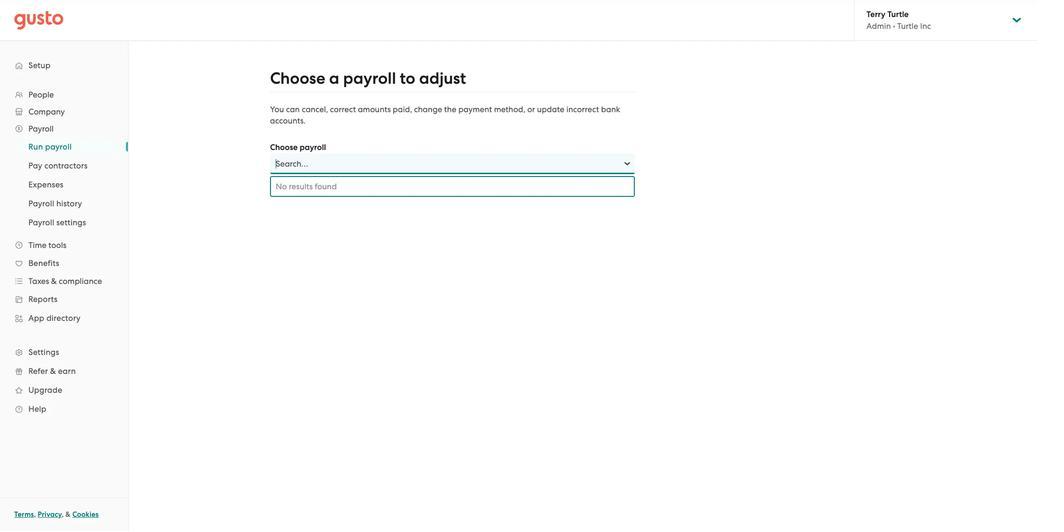 Task type: vqa. For each thing, say whether or not it's contained in the screenshot.
COMPLIANCE
yes



Task type: locate. For each thing, give the bounding box(es) containing it.
3 payroll from the top
[[28, 218, 54, 228]]

correct
[[330, 105, 356, 114]]

& right taxes
[[51, 277, 57, 286]]

,
[[34, 511, 36, 519], [62, 511, 64, 519]]

home image
[[14, 11, 64, 30]]

choose for choose a payroll to adjust
[[270, 69, 325, 88]]

search…
[[276, 159, 308, 169]]

payroll inside dropdown button
[[28, 124, 54, 134]]

setup
[[28, 61, 51, 70]]

gusto navigation element
[[0, 41, 128, 434]]

a
[[329, 69, 339, 88]]

payroll history link
[[17, 195, 118, 212]]

1 horizontal spatial payroll
[[300, 143, 326, 153]]

choose up search…
[[270, 143, 298, 153]]

method,
[[494, 105, 526, 114]]

choose payroll
[[270, 143, 326, 153]]

2 list from the top
[[0, 137, 128, 232]]

0 horizontal spatial ,
[[34, 511, 36, 519]]

1 , from the left
[[34, 511, 36, 519]]

time
[[28, 241, 46, 250]]

payroll up the time
[[28, 218, 54, 228]]

benefits link
[[9, 255, 118, 272]]

upgrade
[[28, 386, 62, 395]]

1 vertical spatial choose
[[270, 143, 298, 153]]

& for earn
[[50, 367, 56, 376]]

amounts
[[358, 105, 391, 114]]

payroll settings
[[28, 218, 86, 228]]

payroll down company
[[28, 124, 54, 134]]

the
[[444, 105, 457, 114]]

settings
[[56, 218, 86, 228]]

2 , from the left
[[62, 511, 64, 519]]

payroll up amounts
[[343, 69, 396, 88]]

contractors
[[44, 161, 88, 171]]

0 vertical spatial payroll
[[28, 124, 54, 134]]

terms link
[[14, 511, 34, 519]]

payroll inside list
[[45, 142, 72, 152]]

payroll
[[343, 69, 396, 88], [45, 142, 72, 152], [300, 143, 326, 153]]

0 vertical spatial &
[[51, 277, 57, 286]]

turtle right •
[[898, 21, 919, 31]]

refer & earn
[[28, 367, 76, 376]]

help
[[28, 405, 46, 414]]

terry turtle admin • turtle inc
[[867, 9, 931, 31]]

bank
[[601, 105, 620, 114]]

0 vertical spatial choose
[[270, 69, 325, 88]]

& left earn
[[50, 367, 56, 376]]

1 payroll from the top
[[28, 124, 54, 134]]

or
[[527, 105, 535, 114]]

pay contractors link
[[17, 157, 118, 174]]

found
[[315, 182, 337, 191]]

None field
[[276, 158, 278, 170]]

turtle
[[888, 9, 909, 19], [898, 21, 919, 31]]

payroll history
[[28, 199, 82, 209]]

2 payroll from the top
[[28, 199, 54, 209]]

terms , privacy , & cookies
[[14, 511, 99, 519]]

accounts.
[[270, 116, 306, 126]]

& left cookies button
[[65, 511, 71, 519]]

can
[[286, 105, 300, 114]]

expenses
[[28, 180, 63, 190]]

, left privacy at left bottom
[[34, 511, 36, 519]]

payroll down expenses
[[28, 199, 54, 209]]

1 horizontal spatial ,
[[62, 511, 64, 519]]

inc
[[921, 21, 931, 31]]

& inside dropdown button
[[51, 277, 57, 286]]

tools
[[48, 241, 66, 250]]

time tools button
[[9, 237, 118, 254]]

adjust
[[419, 69, 466, 88]]

terms
[[14, 511, 34, 519]]

reports link
[[9, 291, 118, 308]]

pay
[[28, 161, 42, 171]]

payroll up search…
[[300, 143, 326, 153]]

you can cancel, correct amounts paid, change the payment method, or update incorrect bank accounts.
[[270, 105, 620, 126]]

payroll
[[28, 124, 54, 134], [28, 199, 54, 209], [28, 218, 54, 228]]

payroll down payroll dropdown button
[[45, 142, 72, 152]]

results
[[289, 182, 313, 191]]

list
[[0, 86, 128, 419], [0, 137, 128, 232]]

1 choose from the top
[[270, 69, 325, 88]]

update
[[537, 105, 565, 114]]

2 vertical spatial &
[[65, 511, 71, 519]]

payroll for payroll settings
[[28, 218, 54, 228]]

, left cookies button
[[62, 511, 64, 519]]

2 choose from the top
[[270, 143, 298, 153]]

paid,
[[393, 105, 412, 114]]

0 horizontal spatial payroll
[[45, 142, 72, 152]]

choose
[[270, 69, 325, 88], [270, 143, 298, 153]]

pay contractors
[[28, 161, 88, 171]]

list containing people
[[0, 86, 128, 419]]

turtle up •
[[888, 9, 909, 19]]

payroll for run payroll
[[45, 142, 72, 152]]

2 vertical spatial payroll
[[28, 218, 54, 228]]

1 vertical spatial payroll
[[28, 199, 54, 209]]

choose up can at left top
[[270, 69, 325, 88]]

1 list from the top
[[0, 86, 128, 419]]

cancel,
[[302, 105, 328, 114]]

payroll for payroll history
[[28, 199, 54, 209]]

&
[[51, 277, 57, 286], [50, 367, 56, 376], [65, 511, 71, 519]]

1 vertical spatial &
[[50, 367, 56, 376]]



Task type: describe. For each thing, give the bounding box(es) containing it.
taxes & compliance
[[28, 277, 102, 286]]

incorrect
[[567, 105, 599, 114]]

settings link
[[9, 344, 118, 361]]

1 vertical spatial turtle
[[898, 21, 919, 31]]

payroll button
[[9, 120, 118, 137]]

admin
[[867, 21, 891, 31]]

choose a payroll to adjust
[[270, 69, 466, 88]]

2 horizontal spatial payroll
[[343, 69, 396, 88]]

to
[[400, 69, 416, 88]]

0 vertical spatial turtle
[[888, 9, 909, 19]]

setup link
[[9, 57, 118, 74]]

reports
[[28, 295, 58, 304]]

payroll for choose payroll
[[300, 143, 326, 153]]

•
[[893, 21, 896, 31]]

company
[[28, 107, 65, 117]]

choose for choose payroll
[[270, 143, 298, 153]]

settings
[[28, 348, 59, 357]]

no results found
[[276, 182, 337, 191]]

you
[[270, 105, 284, 114]]

time tools
[[28, 241, 66, 250]]

payment
[[459, 105, 492, 114]]

run payroll link
[[17, 138, 118, 155]]

no
[[276, 182, 287, 191]]

benefits
[[28, 259, 59, 268]]

company button
[[9, 103, 118, 120]]

people
[[28, 90, 54, 100]]

history
[[56, 199, 82, 209]]

run
[[28, 142, 43, 152]]

privacy
[[38, 511, 62, 519]]

people button
[[9, 86, 118, 103]]

payroll for payroll
[[28, 124, 54, 134]]

compliance
[[59, 277, 102, 286]]

earn
[[58, 367, 76, 376]]

list containing run payroll
[[0, 137, 128, 232]]

privacy link
[[38, 511, 62, 519]]

terry
[[867, 9, 886, 19]]

directory
[[46, 314, 81, 323]]

app
[[28, 314, 44, 323]]

& for compliance
[[51, 277, 57, 286]]

taxes & compliance button
[[9, 273, 118, 290]]

change
[[414, 105, 442, 114]]

app directory link
[[9, 310, 118, 327]]

app directory
[[28, 314, 81, 323]]

run payroll
[[28, 142, 72, 152]]

payroll settings link
[[17, 214, 118, 231]]

cookies
[[72, 511, 99, 519]]

expenses link
[[17, 176, 118, 193]]

upgrade link
[[9, 382, 118, 399]]

refer & earn link
[[9, 363, 118, 380]]

help link
[[9, 401, 118, 418]]

taxes
[[28, 277, 49, 286]]

refer
[[28, 367, 48, 376]]

cookies button
[[72, 510, 99, 521]]



